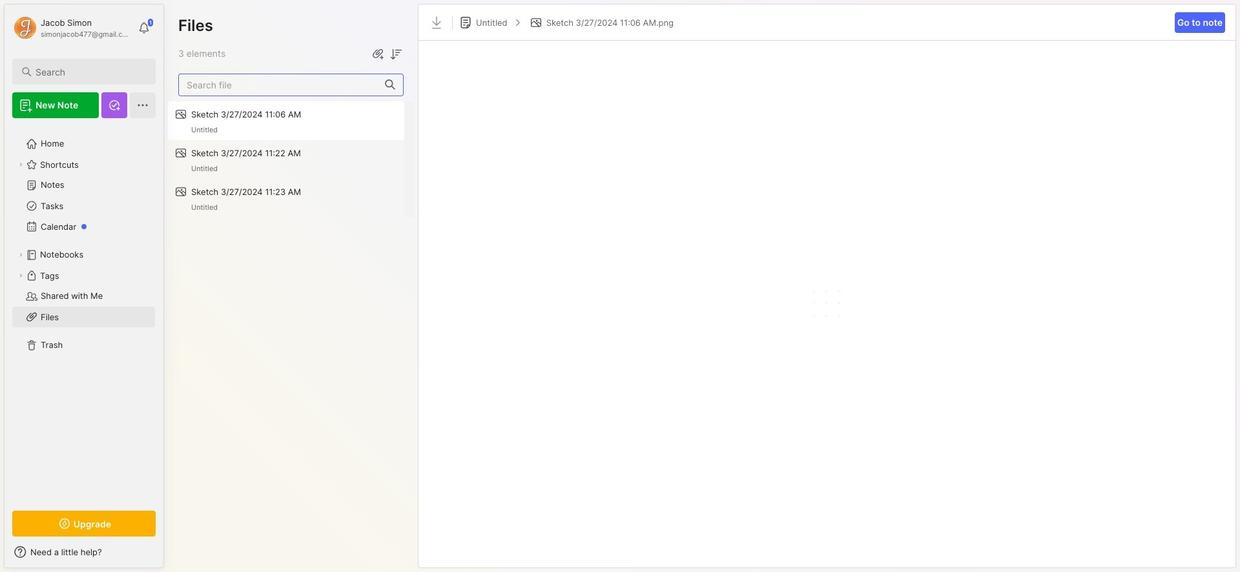 Task type: describe. For each thing, give the bounding box(es) containing it.
expand tags image
[[17, 272, 25, 280]]

tree inside main element
[[5, 126, 163, 499]]

click to collapse image
[[163, 549, 173, 564]]

Search text field
[[36, 66, 144, 78]]

Account field
[[12, 15, 132, 41]]

Search file text field
[[179, 74, 377, 95]]



Task type: vqa. For each thing, say whether or not it's contained in the screenshot.
Add tag field
no



Task type: locate. For each thing, give the bounding box(es) containing it.
tree
[[5, 126, 163, 499]]

vhjsd field
[[388, 45, 404, 62]]

preview image
[[808, 54, 847, 555]]

main element
[[0, 0, 168, 572]]

None search field
[[36, 64, 144, 79]]

none search field inside main element
[[36, 64, 144, 79]]

expand notebooks image
[[17, 251, 25, 259]]

WHAT'S NEW field
[[5, 542, 163, 563]]



